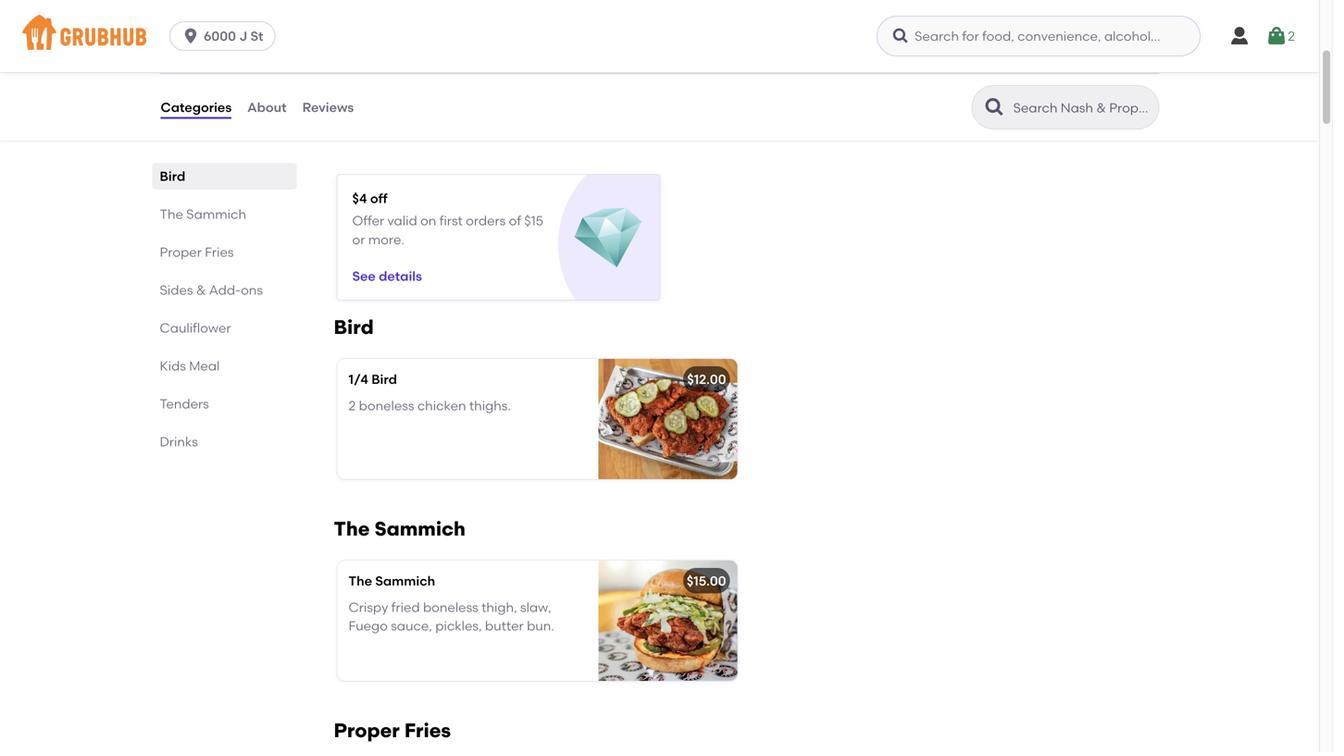 Task type: locate. For each thing, give the bounding box(es) containing it.
proper fries
[[160, 245, 234, 260], [334, 720, 451, 743]]

2 for 2 boneless chicken thighs.
[[349, 398, 356, 414]]

1 horizontal spatial 2
[[1288, 28, 1296, 44]]

1 vertical spatial 2
[[349, 398, 356, 414]]

1 vertical spatial boneless
[[423, 600, 479, 616]]

boneless inside crispy fried boneless thigh, slaw, fuego sauce, pickles, butter bun.
[[423, 600, 479, 616]]

0 vertical spatial fries
[[205, 245, 234, 260]]

of
[[509, 213, 521, 229]]

2
[[1288, 28, 1296, 44], [349, 398, 356, 414]]

fries
[[205, 245, 234, 260], [405, 720, 451, 743]]

2 boneless chicken thighs.
[[349, 398, 511, 414]]

0 horizontal spatial 2
[[349, 398, 356, 414]]

svg image inside 2 button
[[1266, 25, 1288, 47]]

0 horizontal spatial svg image
[[182, 27, 200, 45]]

sauce,
[[391, 619, 432, 635]]

1 vertical spatial proper
[[334, 720, 400, 743]]

0 horizontal spatial boneless
[[359, 398, 414, 414]]

2 horizontal spatial svg image
[[1266, 25, 1288, 47]]

svg image
[[892, 27, 910, 45]]

cauliflower
[[160, 321, 231, 336]]

kids meal
[[160, 358, 220, 374]]

reviews
[[302, 99, 354, 115]]

1/4 bird
[[349, 372, 397, 388]]

bird right 1/4
[[372, 372, 397, 388]]

svg image for 6000 j st
[[182, 27, 200, 45]]

1 horizontal spatial proper fries
[[334, 720, 451, 743]]

0 vertical spatial proper fries
[[160, 245, 234, 260]]

svg image inside 6000 j st button
[[182, 27, 200, 45]]

1 horizontal spatial boneless
[[423, 600, 479, 616]]

st
[[250, 28, 263, 44]]

1 vertical spatial the
[[334, 518, 370, 541]]

0 horizontal spatial proper fries
[[160, 245, 234, 260]]

bun.
[[527, 619, 555, 635]]

1 vertical spatial proper fries
[[334, 720, 451, 743]]

the sammich
[[160, 207, 246, 222], [334, 518, 466, 541], [349, 574, 435, 590]]

on
[[421, 213, 436, 229]]

2 vertical spatial bird
[[372, 372, 397, 388]]

$12.00
[[687, 372, 727, 388]]

6000 j st
[[204, 28, 263, 44]]

1 vertical spatial fries
[[405, 720, 451, 743]]

more.
[[368, 232, 405, 248]]

see details button
[[352, 260, 422, 293]]

$4
[[352, 191, 367, 207]]

bird
[[160, 169, 185, 184], [334, 316, 374, 339], [372, 372, 397, 388]]

2 vertical spatial the sammich
[[349, 574, 435, 590]]

the
[[160, 207, 183, 222], [334, 518, 370, 541], [349, 574, 372, 590]]

0 vertical spatial the
[[160, 207, 183, 222]]

2 inside button
[[1288, 28, 1296, 44]]

details
[[379, 269, 422, 284]]

off
[[370, 191, 388, 207]]

0 vertical spatial bird
[[160, 169, 185, 184]]

chicken
[[417, 398, 466, 414]]

boneless down 1/4 bird
[[359, 398, 414, 414]]

sides
[[160, 283, 193, 298]]

bird down categories "button"
[[160, 169, 185, 184]]

boneless
[[359, 398, 414, 414], [423, 600, 479, 616]]

drinks
[[160, 434, 198, 450]]

bird down see
[[334, 316, 374, 339]]

0 vertical spatial proper
[[160, 245, 202, 260]]

offer
[[352, 213, 384, 229]]

1/4
[[349, 372, 368, 388]]

boneless up pickles,
[[423, 600, 479, 616]]

proper
[[160, 245, 202, 260], [334, 720, 400, 743]]

ons
[[241, 283, 263, 298]]

svg image
[[1229, 25, 1251, 47], [1266, 25, 1288, 47], [182, 27, 200, 45]]

2 for 2
[[1288, 28, 1296, 44]]

0 vertical spatial 2
[[1288, 28, 1296, 44]]

pickles,
[[435, 619, 482, 635]]

valid
[[387, 213, 417, 229]]

the sammich image
[[599, 561, 738, 682]]

sammich
[[186, 207, 246, 222], [375, 518, 466, 541], [375, 574, 435, 590]]

categories button
[[160, 74, 233, 141]]



Task type: describe. For each thing, give the bounding box(es) containing it.
0 vertical spatial sammich
[[186, 207, 246, 222]]

fuego
[[349, 619, 388, 635]]

main navigation navigation
[[0, 0, 1320, 72]]

reviews button
[[302, 74, 355, 141]]

crispy fried boneless thigh, slaw, fuego sauce, pickles, butter bun.
[[349, 600, 555, 635]]

2 button
[[1266, 19, 1296, 53]]

$15.00
[[687, 574, 727, 590]]

j
[[239, 28, 247, 44]]

Search for food, convenience, alcohol... search field
[[877, 16, 1201, 56]]

slaw,
[[520, 600, 552, 616]]

0 horizontal spatial fries
[[205, 245, 234, 260]]

1 horizontal spatial svg image
[[1229, 25, 1251, 47]]

see
[[352, 269, 376, 284]]

2 vertical spatial the
[[349, 574, 372, 590]]

thighs.
[[469, 398, 511, 414]]

crispy
[[349, 600, 388, 616]]

6000
[[204, 28, 236, 44]]

1/4 bird image
[[599, 359, 738, 480]]

see details
[[352, 269, 422, 284]]

fried
[[392, 600, 420, 616]]

categories
[[161, 99, 232, 115]]

1 vertical spatial sammich
[[375, 518, 466, 541]]

orders
[[466, 213, 506, 229]]

0 horizontal spatial proper
[[160, 245, 202, 260]]

sides & add-ons
[[160, 283, 263, 298]]

butter
[[485, 619, 524, 635]]

6000 j st button
[[170, 21, 283, 51]]

meal
[[189, 358, 220, 374]]

$4 off offer valid on first orders of $15 or more.
[[352, 191, 544, 248]]

2 vertical spatial sammich
[[375, 574, 435, 590]]

promo image
[[575, 205, 642, 272]]

1 horizontal spatial proper
[[334, 720, 400, 743]]

svg image for 2
[[1266, 25, 1288, 47]]

kids
[[160, 358, 186, 374]]

Search Nash & Proper | The Line search field
[[1012, 99, 1153, 117]]

or
[[352, 232, 365, 248]]

about button
[[246, 74, 288, 141]]

0 vertical spatial boneless
[[359, 398, 414, 414]]

0 vertical spatial the sammich
[[160, 207, 246, 222]]

1 vertical spatial the sammich
[[334, 518, 466, 541]]

about
[[247, 99, 287, 115]]

first
[[440, 213, 463, 229]]

add-
[[209, 283, 241, 298]]

tenders
[[160, 396, 209, 412]]

1 horizontal spatial fries
[[405, 720, 451, 743]]

&
[[196, 283, 206, 298]]

thigh,
[[482, 600, 517, 616]]

1 vertical spatial bird
[[334, 316, 374, 339]]

search icon image
[[984, 96, 1006, 119]]

$15
[[525, 213, 544, 229]]



Task type: vqa. For each thing, say whether or not it's contained in the screenshot.
'Details'
yes



